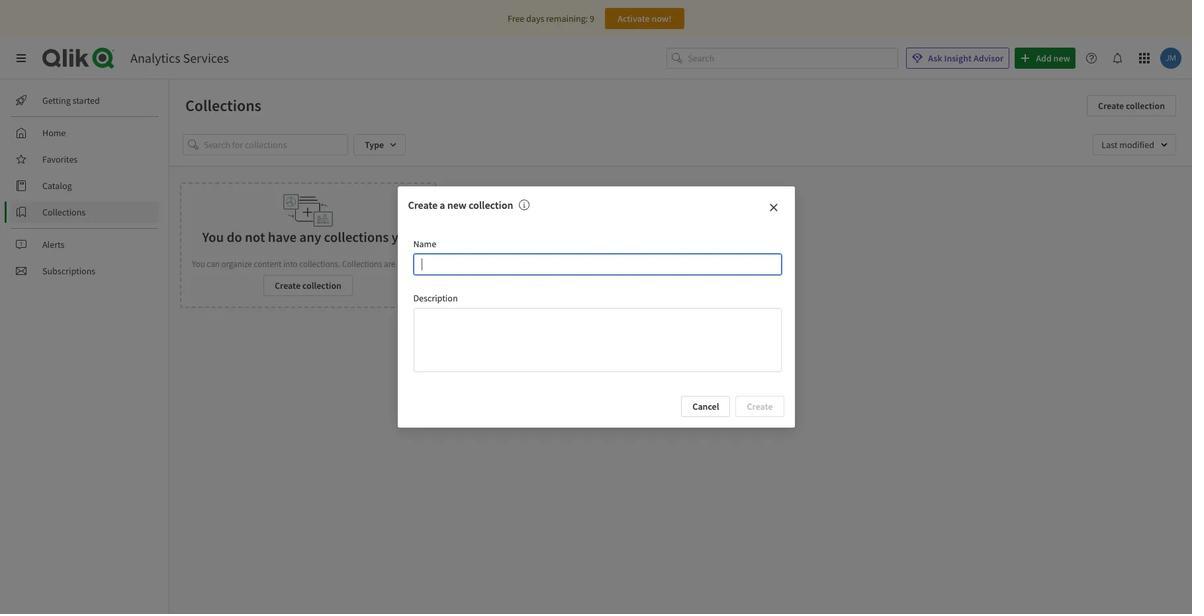 Task type: vqa. For each thing, say whether or not it's contained in the screenshot.
topmost collection
yes



Task type: locate. For each thing, give the bounding box(es) containing it.
0 vertical spatial collections
[[185, 95, 261, 116]]

description
[[413, 293, 458, 305]]

0 horizontal spatial create collection
[[275, 280, 341, 292]]

collection inside create collection element
[[302, 280, 341, 292]]

name
[[413, 238, 436, 250]]

collection for right create collection button
[[1126, 100, 1165, 112]]

create
[[1098, 100, 1124, 112], [408, 199, 438, 212], [275, 280, 301, 292]]

collections link
[[11, 202, 159, 223]]

1 vertical spatial create collection
[[275, 280, 341, 292]]

create collection button
[[1087, 95, 1176, 116], [263, 275, 353, 297]]

0 horizontal spatial create collection button
[[263, 275, 353, 297]]

create left a
[[408, 199, 438, 212]]

create up last modified 'image'
[[1098, 100, 1124, 112]]

activate
[[618, 13, 650, 24]]

private.
[[397, 259, 424, 270]]

1 vertical spatial create
[[408, 199, 438, 212]]

free days remaining: 9
[[508, 13, 594, 24]]

create collection up last modified 'image'
[[1098, 100, 1165, 112]]

collection
[[1126, 100, 1165, 112], [469, 199, 513, 212], [302, 280, 341, 292]]

0 vertical spatial collection
[[1126, 100, 1165, 112]]

create collection button up last modified 'image'
[[1087, 95, 1176, 116]]

create inside dialog
[[408, 199, 438, 212]]

2 vertical spatial create
[[275, 280, 301, 292]]

collection down collections.
[[302, 280, 341, 292]]

days
[[526, 13, 544, 24]]

insight
[[944, 52, 972, 64]]

advisor
[[974, 52, 1004, 64]]

1 horizontal spatial create
[[408, 199, 438, 212]]

collections left are
[[342, 259, 382, 270]]

getting
[[42, 95, 71, 107]]

0 horizontal spatial collections
[[42, 207, 86, 218]]

0 horizontal spatial create
[[275, 280, 301, 292]]

you can organize content into collections. collections are private.
[[192, 259, 424, 270]]

alerts
[[42, 239, 65, 251]]

not
[[245, 228, 265, 246]]

cancel
[[693, 401, 719, 413]]

close sidebar menu image
[[16, 53, 26, 64]]

you
[[202, 228, 224, 246], [192, 259, 205, 270]]

1 vertical spatial you
[[192, 259, 205, 270]]

1 vertical spatial collections
[[42, 207, 86, 218]]

collections
[[324, 228, 389, 246]]

1 horizontal spatial collection
[[469, 199, 513, 212]]

2 vertical spatial collection
[[302, 280, 341, 292]]

content
[[254, 259, 282, 270]]

a
[[440, 199, 445, 212]]

remaining:
[[546, 13, 588, 24]]

you left "do"
[[202, 228, 224, 246]]

cancel button
[[681, 397, 730, 418]]

Search for collections text field
[[204, 134, 348, 156]]

create down into
[[275, 280, 301, 292]]

favorites link
[[11, 149, 159, 170]]

collections
[[185, 95, 261, 116], [42, 207, 86, 218], [342, 259, 382, 270]]

1 horizontal spatial create collection button
[[1087, 95, 1176, 116]]

catalog
[[42, 180, 72, 192]]

collection for the bottommost create collection button
[[302, 280, 341, 292]]

0 vertical spatial create collection
[[1098, 100, 1165, 112]]

collection up last modified 'image'
[[1126, 100, 1165, 112]]

collection inside create a new collection dialog
[[469, 199, 513, 212]]

can
[[207, 259, 220, 270]]

1 horizontal spatial collections
[[185, 95, 261, 116]]

ask insight advisor button
[[906, 48, 1009, 69]]

create a new collection dialog
[[397, 187, 795, 428]]

activate now! link
[[605, 8, 684, 29]]

collections down services
[[185, 95, 261, 116]]

create collection button down you can organize content into collections. collections are private. at the top left
[[263, 275, 353, 297]]

0 vertical spatial you
[[202, 228, 224, 246]]

0 vertical spatial create
[[1098, 100, 1124, 112]]

create collection element
[[180, 183, 436, 308]]

you left can
[[192, 259, 205, 270]]

create collection
[[1098, 100, 1165, 112], [275, 280, 341, 292]]

1 vertical spatial collection
[[469, 199, 513, 212]]

you for you do not have any collections yet.
[[202, 228, 224, 246]]

1 vertical spatial create collection button
[[263, 275, 353, 297]]

searchbar element
[[667, 47, 898, 69]]

Name text field
[[413, 254, 781, 275]]

1 horizontal spatial create collection
[[1098, 100, 1165, 112]]

started
[[73, 95, 100, 107]]

Description text field
[[413, 308, 781, 373]]

collections down catalog
[[42, 207, 86, 218]]

ask insight advisor
[[928, 52, 1004, 64]]

have
[[268, 228, 297, 246]]

2 vertical spatial collections
[[342, 259, 382, 270]]

into
[[283, 259, 298, 270]]

2 horizontal spatial collections
[[342, 259, 382, 270]]

0 horizontal spatial collection
[[302, 280, 341, 292]]

collection right new
[[469, 199, 513, 212]]

2 horizontal spatial collection
[[1126, 100, 1165, 112]]

close image
[[768, 202, 779, 213]]

create collection down you can organize content into collections. collections are private. at the top left
[[275, 280, 341, 292]]

0 vertical spatial create collection button
[[1087, 95, 1176, 116]]

getting started
[[42, 95, 100, 107]]



Task type: describe. For each thing, give the bounding box(es) containing it.
subscriptions link
[[11, 261, 159, 282]]

favorites
[[42, 154, 78, 165]]

yet.
[[391, 228, 414, 246]]

new
[[447, 199, 466, 212]]

do
[[227, 228, 242, 246]]

Search text field
[[688, 47, 898, 69]]

analytics services
[[130, 50, 229, 66]]

navigation pane element
[[0, 85, 169, 287]]

subscriptions
[[42, 265, 95, 277]]

you for you can organize content into collections. collections are private.
[[192, 259, 205, 270]]

analytics
[[130, 50, 180, 66]]

catalog link
[[11, 175, 159, 197]]

getting started link
[[11, 90, 159, 111]]

collections inside create collection element
[[342, 259, 382, 270]]

9
[[590, 13, 594, 24]]

analytics services element
[[130, 50, 229, 66]]

any
[[299, 228, 321, 246]]

now!
[[652, 13, 672, 24]]

are
[[384, 259, 395, 270]]

collections inside navigation pane element
[[42, 207, 86, 218]]

filters region
[[169, 124, 1192, 166]]

create a new collection
[[408, 199, 513, 212]]

free
[[508, 13, 524, 24]]

collections.
[[299, 259, 340, 270]]

ask
[[928, 52, 942, 64]]

services
[[183, 50, 229, 66]]

organize
[[221, 259, 252, 270]]

2 horizontal spatial create
[[1098, 100, 1124, 112]]

home
[[42, 127, 66, 139]]

alerts link
[[11, 234, 159, 255]]

home link
[[11, 122, 159, 144]]

last modified image
[[1093, 134, 1176, 156]]

you do not have any collections yet.
[[202, 228, 414, 246]]

activate now!
[[618, 13, 672, 24]]



